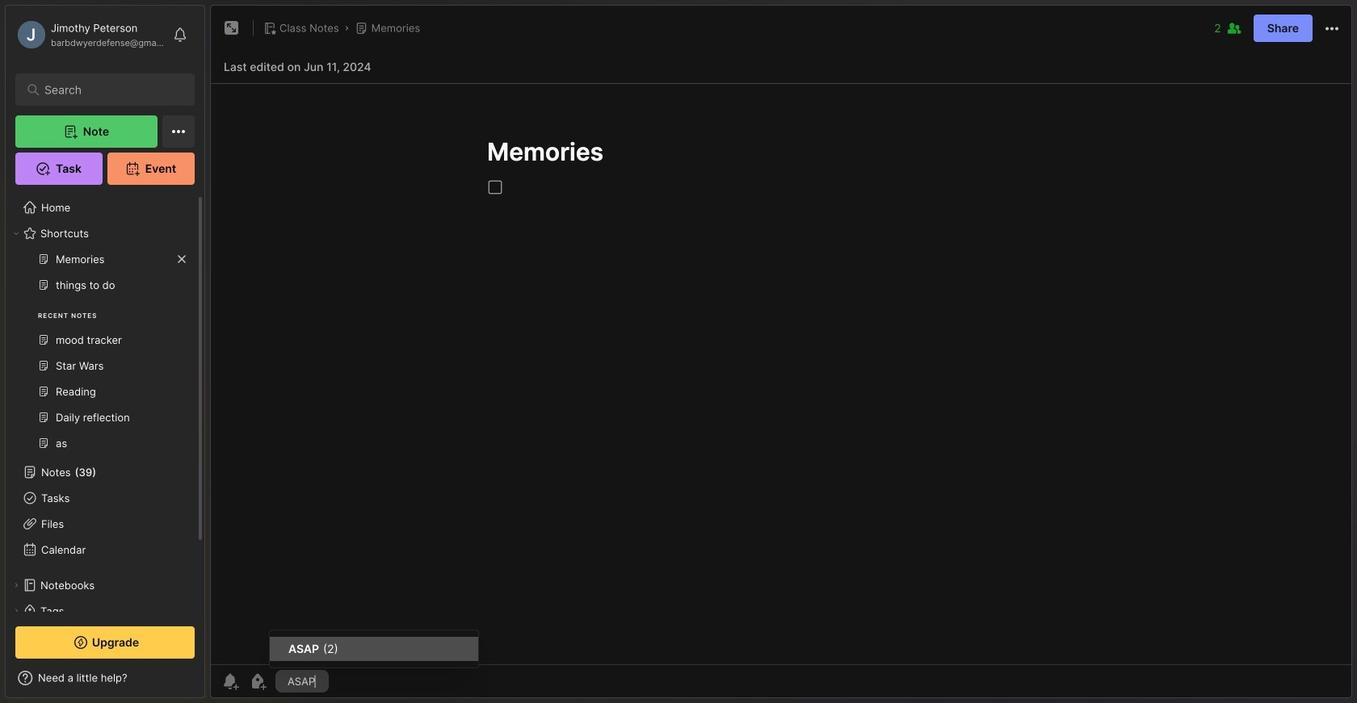 Task type: vqa. For each thing, say whether or not it's contained in the screenshot.
More actions icon
yes



Task type: locate. For each thing, give the bounding box(es) containing it.
group inside the main element
[[6, 246, 196, 466]]

click to collapse image
[[204, 674, 216, 693]]

group
[[6, 246, 196, 466]]

Account field
[[15, 19, 165, 51]]

expand tags image
[[11, 607, 21, 617]]

None search field
[[44, 80, 173, 99]]

More actions field
[[1323, 18, 1342, 38]]

Note Editor text field
[[211, 83, 1352, 665]]

more actions image
[[1323, 19, 1342, 38]]

add a reminder image
[[221, 672, 240, 692]]

expand notebooks image
[[11, 581, 21, 591]]



Task type: describe. For each thing, give the bounding box(es) containing it.
none search field inside the main element
[[44, 80, 173, 99]]

WHAT'S NEW field
[[6, 666, 204, 692]]

Search text field
[[44, 82, 173, 98]]

main element
[[0, 0, 210, 704]]

note window element
[[210, 5, 1353, 699]]

add tag image
[[248, 672, 267, 692]]

expand note image
[[222, 19, 242, 38]]



